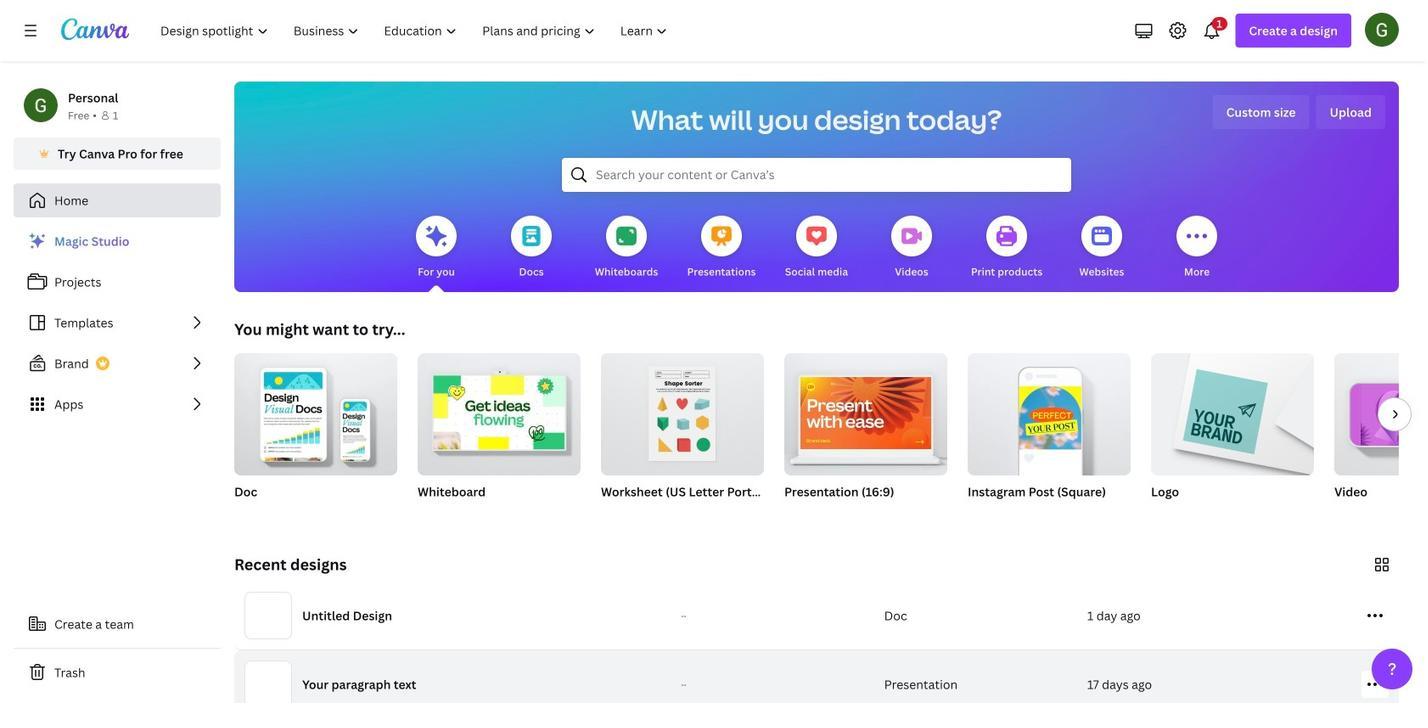 Task type: locate. For each thing, give the bounding box(es) containing it.
group
[[234, 346, 397, 521], [234, 346, 397, 475], [785, 346, 948, 521], [785, 346, 948, 475], [968, 346, 1131, 521], [968, 346, 1131, 475], [1151, 346, 1314, 521], [1151, 346, 1314, 475], [418, 353, 581, 521], [601, 353, 764, 521], [1335, 353, 1426, 521], [1335, 353, 1426, 475]]

top level navigation element
[[149, 14, 682, 48]]

None search field
[[562, 158, 1072, 192]]

gary orlando image
[[1365, 13, 1399, 46]]

list
[[14, 224, 221, 421]]



Task type: describe. For each thing, give the bounding box(es) containing it.
Search search field
[[596, 159, 1038, 191]]



Task type: vqa. For each thing, say whether or not it's contained in the screenshot.
Print products 'link'
no



